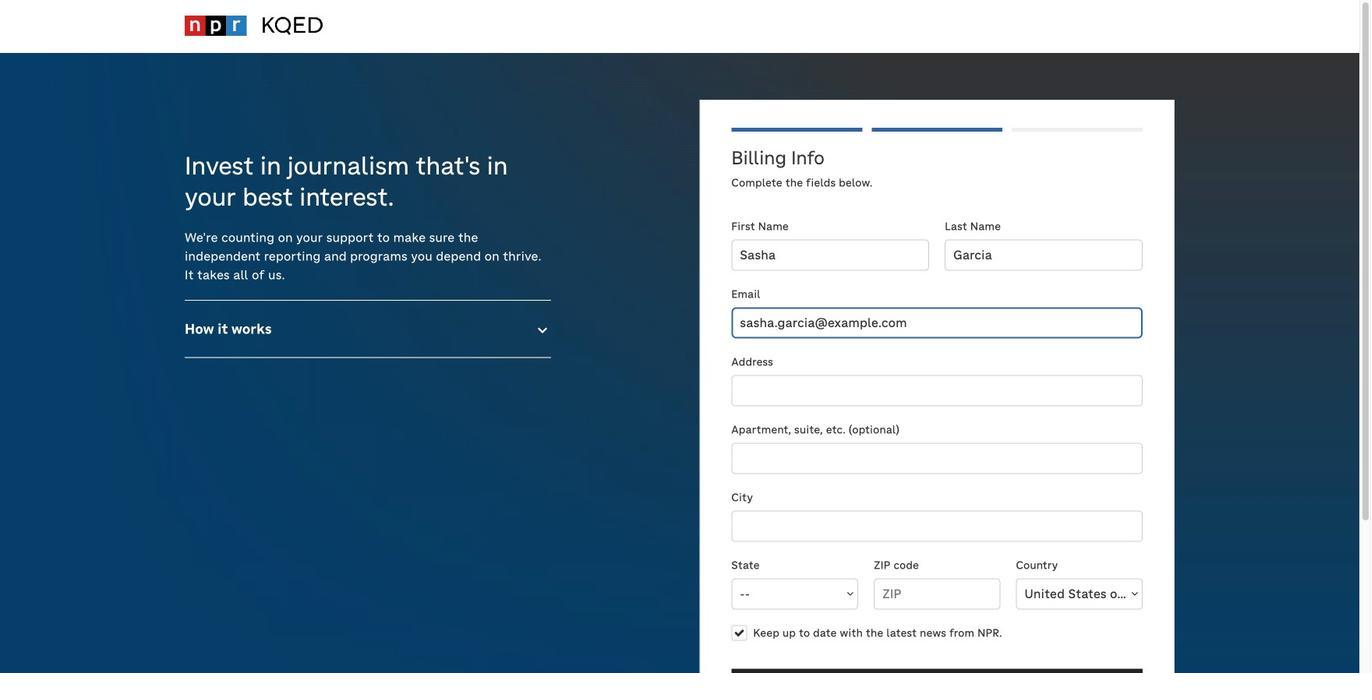 Task type: locate. For each thing, give the bounding box(es) containing it.
npr logo image
[[185, 16, 247, 36]]

None text field
[[732, 376, 1143, 407]]

None checkbox
[[732, 626, 747, 642]]

None email field
[[732, 308, 1143, 339]]

None text field
[[732, 240, 930, 271], [945, 240, 1143, 271], [732, 443, 1143, 475], [732, 511, 1143, 543], [732, 240, 930, 271], [945, 240, 1143, 271], [732, 443, 1143, 475], [732, 511, 1143, 543]]

kqed image
[[262, 16, 323, 36]]

ZIP text field
[[874, 579, 1001, 610]]



Task type: vqa. For each thing, say whether or not it's contained in the screenshot.
the right For
no



